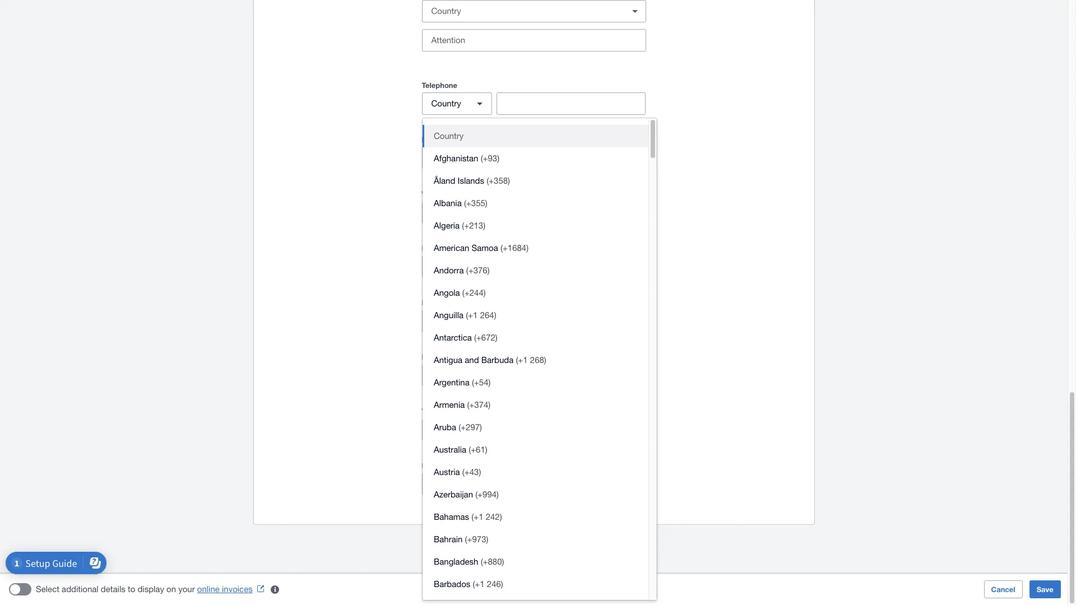 Task type: describe. For each thing, give the bounding box(es) containing it.
(+43)
[[462, 468, 481, 477]]

country for telephone
[[431, 99, 461, 108]]

email
[[422, 135, 441, 144]]

bangladesh
[[434, 557, 478, 567]]

telephone
[[422, 81, 457, 90]]

to
[[128, 585, 135, 594]]

aruba
[[434, 423, 456, 432]]

country button
[[423, 125, 649, 147]]

and
[[465, 355, 479, 365]]

australia
[[434, 445, 466, 455]]

select additional details to display on your online invoices
[[36, 585, 253, 594]]

(+355)
[[464, 198, 488, 208]]

anguilla (+1 264)
[[434, 311, 496, 320]]

(+358)
[[487, 176, 510, 186]]

argentina (+54)
[[434, 378, 491, 387]]

barbuda
[[481, 355, 514, 365]]

afghanistan (+93)
[[434, 154, 500, 163]]

armenia (+374)
[[434, 400, 491, 410]]

(+376)
[[466, 266, 490, 275]]

barbados
[[434, 580, 470, 589]]

on
[[167, 585, 176, 594]]

(+374)
[[467, 400, 491, 410]]

246)
[[487, 580, 503, 589]]

afghanistan
[[434, 154, 478, 163]]

online
[[197, 585, 220, 594]]

antigua
[[434, 355, 463, 365]]

austria (+43)
[[434, 468, 481, 477]]

(+1 left the 268)
[[516, 355, 528, 365]]

andorra (+376)
[[434, 266, 490, 275]]

albania (+355)
[[434, 198, 488, 208]]

save
[[1037, 585, 1054, 594]]

bahrain
[[434, 535, 463, 544]]

268)
[[530, 355, 546, 365]]

country button for telephone
[[422, 92, 492, 115]]

cancel button
[[984, 581, 1023, 599]]

algeria
[[434, 221, 460, 230]]

austria
[[434, 468, 460, 477]]

azerbaijan
[[434, 490, 473, 499]]

(+61)
[[469, 445, 488, 455]]

online invoices link
[[197, 585, 268, 594]]

(+93)
[[481, 154, 500, 163]]

andorra
[[434, 266, 464, 275]]

Attention text field
[[422, 30, 646, 51]]

antarctica
[[434, 333, 472, 343]]

additional
[[62, 585, 98, 594]]

(+1684)
[[501, 243, 529, 253]]

Email text field
[[422, 147, 646, 169]]

cancel
[[991, 585, 1016, 594]]

anguilla
[[434, 311, 464, 320]]

(+213)
[[462, 221, 486, 230]]

åland
[[434, 176, 455, 186]]

(+244)
[[462, 288, 486, 298]]

angola (+244)
[[434, 288, 486, 298]]

Twitter text field
[[475, 419, 646, 441]]

group containing country
[[423, 118, 657, 605]]

additional information image
[[264, 579, 286, 601]]

aruba (+297)
[[434, 423, 482, 432]]

country button for fax
[[422, 310, 492, 332]]

your
[[178, 585, 195, 594]]

Website text field
[[422, 202, 646, 223]]



Task type: locate. For each thing, give the bounding box(es) containing it.
242)
[[486, 512, 502, 522]]

None text field
[[497, 311, 645, 332]]

(+1 for (+1 242)
[[472, 512, 483, 522]]

facebook.com/
[[431, 371, 488, 380]]

264)
[[480, 311, 496, 320]]

0 vertical spatial country button
[[422, 92, 492, 115]]

country down american
[[431, 262, 461, 271]]

2 country button from the top
[[422, 256, 492, 278]]

list box
[[423, 118, 649, 605]]

country
[[431, 99, 461, 108], [434, 131, 464, 141], [431, 262, 461, 271], [431, 316, 461, 326]]

country for fax
[[431, 316, 461, 326]]

åland islands (+358)
[[434, 176, 510, 186]]

country button up antarctica
[[422, 310, 492, 332]]

(+1 for (+1 264)
[[466, 311, 478, 320]]

country button down american
[[422, 256, 492, 278]]

invoices
[[222, 585, 253, 594]]

None text field
[[497, 93, 645, 114]]

display
[[138, 585, 164, 594]]

bahamas (+1 242)
[[434, 512, 502, 522]]

(+672)
[[474, 333, 498, 343]]

country inside button
[[434, 131, 464, 141]]

country down telephone
[[431, 99, 461, 108]]

(+1
[[466, 311, 478, 320], [516, 355, 528, 365], [472, 512, 483, 522], [473, 580, 485, 589]]

Country field
[[422, 1, 619, 22]]

linkedin.com/
[[431, 479, 481, 489]]

algeria (+213)
[[434, 221, 486, 230]]

country button down telephone
[[422, 92, 492, 115]]

(+880)
[[481, 557, 504, 567]]

group
[[423, 118, 657, 605]]

(+973)
[[465, 535, 488, 544]]

2 vertical spatial country button
[[422, 310, 492, 332]]

bahamas
[[434, 512, 469, 522]]

save button
[[1030, 581, 1061, 599]]

list box containing country
[[423, 118, 649, 605]]

facebook
[[422, 353, 456, 362]]

(+994)
[[475, 490, 499, 499]]

angola
[[434, 288, 460, 298]]

mobile
[[422, 244, 445, 253]]

(+1 left the "242)"
[[472, 512, 483, 522]]

website
[[422, 189, 449, 198]]

armenia
[[434, 400, 465, 410]]

twitter.com/
[[431, 425, 475, 434]]

Facebook text field
[[488, 365, 646, 386]]

fax
[[422, 298, 434, 307]]

select
[[36, 585, 59, 594]]

twitter
[[422, 407, 445, 416]]

albania
[[434, 198, 462, 208]]

australia (+61)
[[434, 445, 488, 455]]

country for mobile
[[431, 262, 461, 271]]

bangladesh (+880)
[[434, 557, 504, 567]]

islands
[[458, 176, 484, 186]]

(+54)
[[472, 378, 491, 387]]

1 country button from the top
[[422, 92, 492, 115]]

(+1 left 246)
[[473, 580, 485, 589]]

antigua and barbuda (+1 268)
[[434, 355, 546, 365]]

american samoa (+1684)
[[434, 243, 529, 253]]

bahrain (+973)
[[434, 535, 488, 544]]

barbados (+1 246)
[[434, 580, 503, 589]]

toggle list image
[[624, 0, 646, 22]]

argentina
[[434, 378, 470, 387]]

(+1 left 264)
[[466, 311, 478, 320]]

samoa
[[472, 243, 498, 253]]

country button for mobile
[[422, 256, 492, 278]]

country up antarctica
[[431, 316, 461, 326]]

american
[[434, 243, 469, 253]]

linkedin
[[422, 461, 452, 470]]

country button
[[422, 92, 492, 115], [422, 256, 492, 278], [422, 310, 492, 332]]

LinkedIn text field
[[481, 474, 646, 495]]

country up the afghanistan
[[434, 131, 464, 141]]

(+297)
[[459, 423, 482, 432]]

azerbaijan (+994)
[[434, 490, 499, 499]]

details
[[101, 585, 125, 594]]

3 country button from the top
[[422, 310, 492, 332]]

antarctica (+672)
[[434, 333, 498, 343]]

1 vertical spatial country button
[[422, 256, 492, 278]]

(+1 for (+1 246)
[[473, 580, 485, 589]]



Task type: vqa. For each thing, say whether or not it's contained in the screenshot.


